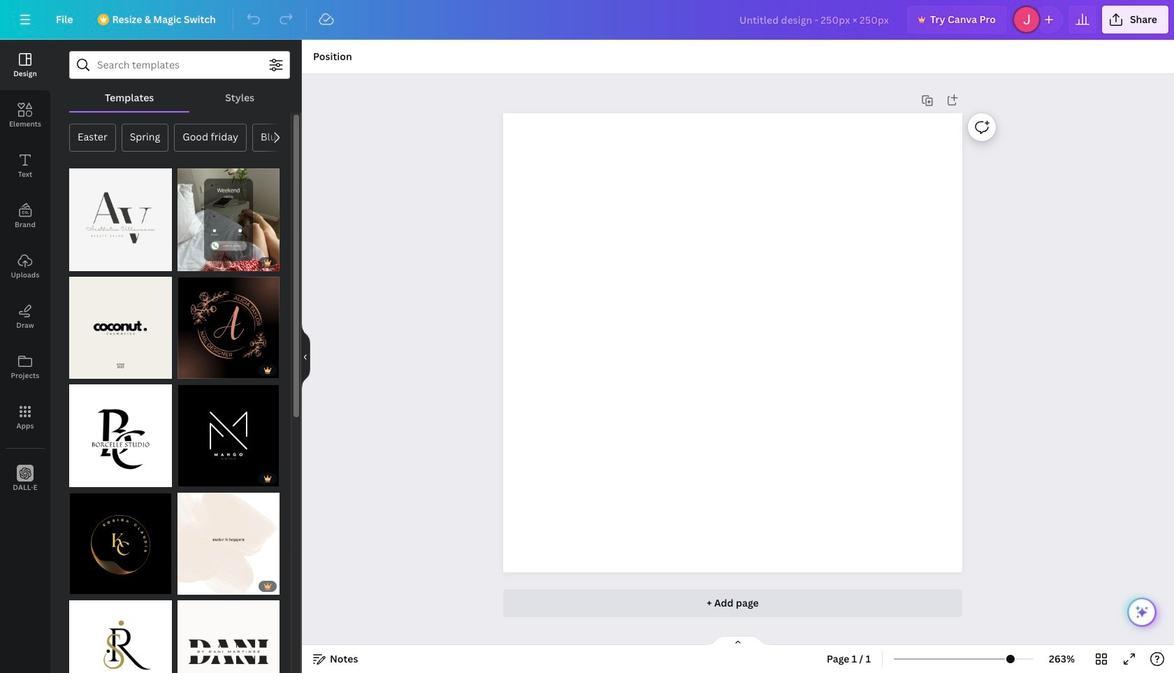 Task type: describe. For each thing, give the bounding box(es) containing it.
side panel tab list
[[0, 40, 50, 504]]

Search templates search field
[[97, 52, 262, 78]]

black white elegant monogram initial name logo image
[[69, 385, 172, 487]]

show pages image
[[705, 636, 772, 647]]

neutral minimal simple elegant quote instagram post image
[[177, 493, 280, 595]]

black white elegant monogram initial name logo group
[[69, 376, 172, 487]]

white and black modern abstract beauty logo image
[[69, 601, 172, 673]]

hide image
[[301, 323, 310, 390]]

black and white aesthetic minimalist modern simple typography coconut cosmetics logo group
[[69, 268, 172, 379]]

Design title text field
[[729, 6, 902, 34]]

black and white aesthetic minimalist modern simple typography coconut cosmetics logo image
[[69, 277, 172, 379]]

canva assistant image
[[1134, 604, 1151, 621]]

ivory black luxury minimalist personal name logo group
[[177, 592, 280, 673]]

gold luxury initial circle logo image
[[69, 493, 172, 595]]



Task type: locate. For each thing, give the bounding box(es) containing it.
weekend calling ui instagram post image
[[177, 169, 280, 271]]

white black m letter design business identity for digital design company logo image
[[177, 385, 280, 487]]

black & white minimalist aesthetic initials font logo group
[[69, 160, 172, 271]]

neutral minimal simple elegant quote instagram post group
[[177, 484, 280, 595]]

rose gold elegant monogram floral circular logo group
[[177, 268, 280, 379]]

black & white minimalist aesthetic initials font logo image
[[69, 169, 172, 271]]

Zoom button
[[1040, 648, 1085, 671]]

main menu bar
[[0, 0, 1175, 40]]

white black m letter design business identity for digital design company logo group
[[177, 376, 280, 487]]

white and black modern abstract beauty logo group
[[69, 592, 172, 673]]

gold luxury initial circle logo group
[[69, 484, 172, 595]]

weekend calling ui instagram post group
[[177, 160, 280, 271]]



Task type: vqa. For each thing, say whether or not it's contained in the screenshot.
Page title 'text field'
no



